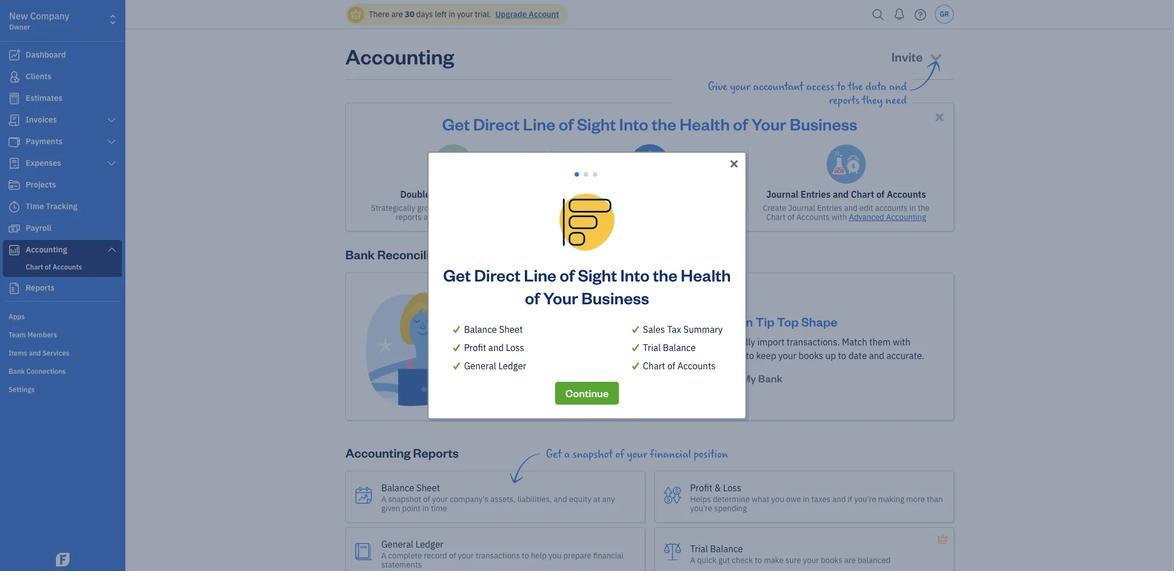 Task type: locate. For each thing, give the bounding box(es) containing it.
transactions inside bank reconciliation match bank transactions to keep your books squeaky clean.
[[615, 203, 659, 213]]

0 vertical spatial bank
[[608, 189, 630, 200]]

with inside connect your bank account to automatically import transactions. match them with income and expenses tracked in freshbooks to keep your books up to date and accurate.
[[893, 336, 911, 348]]

trial inside get direct line of sight into the health of your business dialog
[[643, 342, 661, 354]]

expense image
[[7, 158, 21, 169]]

1 horizontal spatial connect
[[699, 372, 740, 385]]

to right clean.
[[661, 203, 668, 213]]

determine
[[713, 494, 750, 504]]

a inside balance sheet a snapshot of your company's assets, liabilities, and equity at any given point in time
[[381, 494, 387, 504]]

0 horizontal spatial match
[[571, 203, 593, 213]]

books right sure at right
[[821, 555, 843, 565]]

balance
[[464, 324, 497, 335], [663, 342, 696, 354], [381, 482, 414, 494], [710, 543, 743, 555]]

1 vertical spatial bank
[[633, 336, 653, 348]]

check image left 'tracked'
[[631, 359, 641, 373]]

1 horizontal spatial sheet
[[499, 324, 523, 335]]

payment image
[[7, 136, 21, 148]]

sheet inside balance sheet a snapshot of your company's assets, liabilities, and equity at any given point in time
[[417, 482, 440, 494]]

dashboard image
[[7, 50, 21, 61]]

your inside bank reconciliation match bank transactions to keep your books squeaky clean.
[[689, 203, 705, 213]]

and right income
[[595, 350, 610, 362]]

and right reports
[[424, 212, 437, 222]]

1 horizontal spatial snapshot
[[573, 448, 613, 461]]

trial inside trial balance a quick gut check to make sure your books are balanced
[[690, 543, 708, 555]]

you're right if
[[855, 494, 877, 504]]

0 horizontal spatial your
[[543, 287, 579, 308]]

1 vertical spatial sight
[[578, 264, 617, 286]]

check image left general ledger
[[452, 359, 462, 373]]

connect for my
[[699, 372, 740, 385]]

profit inside get direct line of sight into the health of your business dialog
[[464, 342, 486, 354]]

check image
[[631, 323, 641, 336], [452, 341, 462, 355], [631, 341, 641, 355], [452, 359, 462, 373]]

and down them
[[869, 350, 885, 362]]

to left make on the right bottom of the page
[[755, 555, 762, 565]]

advanced accounting
[[849, 212, 927, 222]]

and up create journal entries and edit accounts in the chart of accounts with
[[833, 189, 849, 200]]

1 vertical spatial bank
[[346, 246, 375, 262]]

bank down strategically
[[346, 246, 375, 262]]

your inside double-entry accounting strategically grow your business with valuable reports and insights.
[[437, 203, 453, 213]]

1 horizontal spatial reconciliation
[[632, 189, 692, 200]]

and inside create journal entries and edit accounts in the chart of accounts with
[[845, 203, 858, 213]]

1 vertical spatial the
[[918, 203, 930, 213]]

sales
[[643, 324, 665, 335]]

main element
[[0, 0, 154, 571]]

general ledger a complete record of your transactions to help you prepare financial statements
[[381, 539, 624, 570]]

0 horizontal spatial keep
[[670, 203, 688, 213]]

1 vertical spatial financial
[[594, 551, 624, 561]]

get inside get direct line of sight into the health of your business
[[443, 264, 471, 286]]

books
[[705, 314, 741, 330]]

transactions left the help
[[476, 551, 520, 561]]

3 chevron large down image from the top
[[106, 245, 117, 254]]

financial right prepare
[[594, 551, 624, 561]]

the
[[652, 113, 677, 135], [918, 203, 930, 213], [653, 264, 678, 286]]

health up close icon
[[680, 113, 730, 135]]

the up keep
[[653, 264, 678, 286]]

shape
[[802, 314, 838, 330]]

balance inside trial balance a quick gut check to make sure your books are balanced
[[710, 543, 743, 555]]

and left if
[[833, 494, 846, 504]]

go to help image
[[912, 6, 930, 23]]

there
[[369, 9, 390, 19]]

and up general ledger
[[489, 342, 504, 354]]

ledger for general ledger
[[499, 360, 527, 372]]

making
[[879, 494, 905, 504]]

loss for and
[[506, 342, 524, 354]]

2 horizontal spatial bank
[[759, 372, 783, 385]]

get
[[442, 113, 470, 135], [443, 264, 471, 286], [546, 448, 562, 461]]

income
[[562, 350, 592, 362]]

0 vertical spatial get
[[442, 113, 470, 135]]

0 horizontal spatial transactions
[[476, 551, 520, 561]]

1 horizontal spatial are
[[845, 555, 856, 565]]

you're
[[855, 494, 877, 504], [691, 503, 713, 514]]

reports
[[413, 445, 459, 461]]

in inside create journal entries and edit accounts in the chart of accounts with
[[910, 203, 916, 213]]

match inside connect your bank account to automatically import transactions. match them with income and expenses tracked in freshbooks to keep your books up to date and accurate.
[[842, 336, 868, 348]]

snapshot left the time
[[388, 494, 421, 504]]

profit & loss helps determine what you owe in taxes and if you're making more than you're spending
[[691, 482, 943, 514]]

profit for profit & loss helps determine what you owe in taxes and if you're making more than you're spending
[[691, 482, 713, 494]]

0 horizontal spatial bank
[[346, 246, 375, 262]]

owe
[[786, 494, 801, 504]]

complete
[[388, 551, 422, 561]]

trial.
[[475, 9, 491, 19]]

are inside trial balance a quick gut check to make sure your books are balanced
[[845, 555, 856, 565]]

strategically
[[371, 203, 416, 213]]

balance up given
[[381, 482, 414, 494]]

at
[[594, 494, 601, 504]]

with
[[488, 203, 504, 213], [832, 212, 847, 222], [893, 336, 911, 348]]

1 vertical spatial snapshot
[[388, 494, 421, 504]]

0 vertical spatial loss
[[506, 342, 524, 354]]

1 vertical spatial entries
[[817, 203, 843, 213]]

bank
[[608, 189, 630, 200], [346, 246, 375, 262], [759, 372, 783, 385]]

0 horizontal spatial chart
[[643, 360, 666, 372]]

health up books
[[681, 264, 731, 286]]

2 chevron large down image from the top
[[106, 159, 117, 168]]

2 vertical spatial the
[[653, 264, 678, 286]]

get direct line of sight into the health of your business dialog
[[0, 138, 1175, 433]]

your inside dialog
[[543, 287, 579, 308]]

2 vertical spatial books
[[821, 555, 843, 565]]

0 horizontal spatial business
[[582, 287, 649, 308]]

0 horizontal spatial profit
[[464, 342, 486, 354]]

transactions down bank reconciliation image
[[615, 203, 659, 213]]

1 horizontal spatial your
[[676, 314, 703, 330]]

accounts right create
[[797, 212, 830, 222]]

0 vertical spatial bank
[[595, 203, 613, 213]]

0 horizontal spatial loss
[[506, 342, 524, 354]]

reconciliation inside bank reconciliation match bank transactions to keep your books squeaky clean.
[[632, 189, 692, 200]]

help
[[531, 551, 547, 561]]

grow
[[417, 203, 435, 213]]

1 vertical spatial sheet
[[417, 482, 440, 494]]

check image
[[452, 323, 462, 336], [631, 359, 641, 373]]

1 horizontal spatial financial
[[650, 448, 691, 461]]

crown image
[[350, 8, 362, 20], [937, 533, 949, 547]]

are left balanced
[[845, 555, 856, 565]]

create journal entries and edit accounts in the chart of accounts with
[[763, 203, 930, 222]]

journal inside create journal entries and edit accounts in the chart of accounts with
[[789, 203, 816, 213]]

general inside get direct line of sight into the health of your business dialog
[[464, 360, 496, 372]]

line
[[523, 113, 556, 135], [524, 264, 557, 286]]

balance sheet
[[464, 324, 523, 335]]

profit up the helps
[[691, 482, 713, 494]]

1 horizontal spatial trial
[[690, 543, 708, 555]]

accounting inside double-entry accounting strategically grow your business with valuable reports and insights.
[[459, 189, 507, 200]]

1 vertical spatial get direct line of sight into the health of your business
[[443, 264, 731, 308]]

chevron large down image
[[106, 116, 117, 125], [106, 159, 117, 168], [106, 245, 117, 254]]

business
[[790, 113, 858, 135], [582, 287, 649, 308]]

0 vertical spatial ledger
[[499, 360, 527, 372]]

general up complete
[[381, 539, 414, 550]]

1 horizontal spatial loss
[[723, 482, 742, 494]]

financial
[[650, 448, 691, 461], [594, 551, 624, 561]]

1 horizontal spatial accounts
[[797, 212, 830, 222]]

1 horizontal spatial chart
[[766, 212, 786, 222]]

chevron large down image
[[106, 137, 117, 147]]

bank connections image
[[9, 367, 122, 376]]

keep your books in tip top shape
[[645, 314, 838, 330]]

check image left sales
[[631, 323, 641, 336]]

to inside trial balance a quick gut check to make sure your books are balanced
[[755, 555, 762, 565]]

0 vertical spatial match
[[571, 203, 593, 213]]

0 horizontal spatial reconciliation
[[377, 246, 458, 262]]

0 horizontal spatial accounts
[[678, 360, 716, 372]]

you left owe
[[772, 494, 785, 504]]

chevron large down image for invoice image on the left of page
[[106, 116, 117, 125]]

the inside dialog
[[653, 264, 678, 286]]

0 vertical spatial keep
[[670, 203, 688, 213]]

match inside bank reconciliation match bank transactions to keep your books squeaky clean.
[[571, 203, 593, 213]]

and inside balance sheet a snapshot of your company's assets, liabilities, and equity at any given point in time
[[554, 494, 567, 504]]

health
[[680, 113, 730, 135], [681, 264, 731, 286]]

in
[[449, 9, 455, 19], [910, 203, 916, 213], [743, 314, 753, 330], [686, 350, 694, 362], [803, 494, 810, 504], [423, 503, 429, 514]]

2 vertical spatial bank
[[759, 372, 783, 385]]

1 horizontal spatial transactions
[[615, 203, 659, 213]]

a
[[565, 448, 570, 461]]

ledger inside general ledger a complete record of your transactions to help you prepare financial statements
[[416, 539, 444, 550]]

sheet up profit and loss
[[499, 324, 523, 335]]

to left the help
[[522, 551, 529, 561]]

trial for trial balance
[[643, 342, 661, 354]]

profit down balance sheet
[[464, 342, 486, 354]]

accounts up the accounts
[[887, 189, 926, 200]]

you right the help
[[549, 551, 562, 561]]

loss inside the profit & loss helps determine what you owe in taxes and if you're making more than you're spending
[[723, 482, 742, 494]]

bank for bank reconciliation match bank transactions to keep your books squeaky clean.
[[608, 189, 630, 200]]

1 vertical spatial line
[[524, 264, 557, 286]]

0 horizontal spatial bank
[[595, 203, 613, 213]]

1 horizontal spatial general
[[464, 360, 496, 372]]

general
[[464, 360, 496, 372], [381, 539, 414, 550]]

and inside double-entry accounting strategically grow your business with valuable reports and insights.
[[424, 212, 437, 222]]

connect down the freshbooks
[[699, 372, 740, 385]]

direct
[[473, 113, 520, 135], [474, 264, 521, 286]]

1 vertical spatial crown image
[[937, 533, 949, 547]]

with inside create journal entries and edit accounts in the chart of accounts with
[[832, 212, 847, 222]]

days
[[416, 9, 433, 19]]

of
[[559, 113, 574, 135], [733, 113, 748, 135], [877, 189, 885, 200], [788, 212, 795, 222], [560, 264, 575, 286], [525, 287, 540, 308], [668, 360, 676, 372], [616, 448, 625, 461], [423, 494, 430, 504], [449, 551, 456, 561]]

snapshot right a
[[573, 448, 613, 461]]

keep inside connect your bank account to automatically import transactions. match them with income and expenses tracked in freshbooks to keep your books up to date and accurate.
[[757, 350, 777, 362]]

1 chevron large down image from the top
[[106, 116, 117, 125]]

to inside bank reconciliation match bank transactions to keep your books squeaky clean.
[[661, 203, 668, 213]]

journal
[[767, 189, 799, 200], [789, 203, 816, 213]]

of inside general ledger a complete record of your transactions to help you prepare financial statements
[[449, 551, 456, 561]]

what
[[752, 494, 770, 504]]

books
[[707, 203, 729, 213], [799, 350, 824, 362], [821, 555, 843, 565]]

time
[[431, 503, 447, 514]]

1 vertical spatial chevron large down image
[[106, 159, 117, 168]]

0 vertical spatial books
[[707, 203, 729, 213]]

reconciliation up clean.
[[632, 189, 692, 200]]

with up "accurate."
[[893, 336, 911, 348]]

1 horizontal spatial profit
[[691, 482, 713, 494]]

1 vertical spatial into
[[621, 264, 650, 286]]

point
[[402, 503, 421, 514]]

sight
[[577, 113, 616, 135], [578, 264, 617, 286]]

ledger up record
[[416, 539, 444, 550]]

0 vertical spatial general
[[464, 360, 496, 372]]

check image left balance sheet
[[452, 323, 462, 336]]

1 vertical spatial books
[[799, 350, 824, 362]]

in right 'tracked'
[[686, 350, 694, 362]]

loss up general ledger
[[506, 342, 524, 354]]

0 horizontal spatial check image
[[452, 323, 462, 336]]

connect inside button
[[699, 372, 740, 385]]

trial
[[643, 342, 661, 354], [690, 543, 708, 555]]

reconciliation down reports
[[377, 246, 458, 262]]

2 horizontal spatial chart
[[851, 189, 875, 200]]

snapshot
[[573, 448, 613, 461], [388, 494, 421, 504]]

are
[[392, 9, 403, 19], [845, 555, 856, 565]]

to
[[661, 203, 668, 213], [690, 336, 698, 348], [746, 350, 754, 362], [838, 350, 847, 362], [522, 551, 529, 561], [755, 555, 762, 565]]

keep right clean.
[[670, 203, 688, 213]]

connect inside connect your bank account to automatically import transactions. match them with income and expenses tracked in freshbooks to keep your books up to date and accurate.
[[576, 336, 610, 348]]

1 vertical spatial journal
[[789, 203, 816, 213]]

2 horizontal spatial your
[[752, 113, 787, 135]]

the up bank reconciliation image
[[652, 113, 677, 135]]

1 vertical spatial check image
[[631, 359, 641, 373]]

crown image left there
[[350, 8, 362, 20]]

a inside trial balance a quick gut check to make sure your books are balanced
[[690, 555, 696, 565]]

check image left 'tracked'
[[631, 341, 641, 355]]

a inside general ledger a complete record of your transactions to help you prepare financial statements
[[381, 551, 387, 561]]

bank up squeaky
[[608, 189, 630, 200]]

entries up create journal entries and edit accounts in the chart of accounts with
[[801, 189, 831, 200]]

1 vertical spatial general
[[381, 539, 414, 550]]

1 horizontal spatial with
[[832, 212, 847, 222]]

double-entry accounting image
[[434, 144, 473, 184]]

connect up income
[[576, 336, 610, 348]]

financial left position
[[650, 448, 691, 461]]

bank left clean.
[[595, 203, 613, 213]]

sheet up the time
[[417, 482, 440, 494]]

profit inside the profit & loss helps determine what you owe in taxes and if you're making more than you're spending
[[691, 482, 713, 494]]

sheet inside get direct line of sight into the health of your business dialog
[[499, 324, 523, 335]]

1 vertical spatial you
[[549, 551, 562, 561]]

with down the journal entries and chart of accounts
[[832, 212, 847, 222]]

check
[[732, 555, 753, 565]]

ledger
[[499, 360, 527, 372], [416, 539, 444, 550]]

settings image
[[9, 385, 122, 394]]

1 vertical spatial ledger
[[416, 539, 444, 550]]

connect your bank account to begin matching your bank transactions image
[[364, 291, 547, 408]]

in inside connect your bank account to automatically import transactions. match them with income and expenses tracked in freshbooks to keep your books up to date and accurate.
[[686, 350, 694, 362]]

business up journal entries and chart of accounts image
[[790, 113, 858, 135]]

general for general ledger
[[464, 360, 496, 372]]

accounts
[[876, 203, 908, 213]]

1 horizontal spatial bank
[[608, 189, 630, 200]]

business inside get direct line of sight into the health of your business
[[582, 287, 649, 308]]

line inside dialog
[[524, 264, 557, 286]]

books down 'transactions.'
[[799, 350, 824, 362]]

bank right my
[[759, 372, 783, 385]]

bank down sales
[[633, 336, 653, 348]]

import
[[758, 336, 785, 348]]

journal up create
[[767, 189, 799, 200]]

entry
[[434, 189, 457, 200]]

ledger inside get direct line of sight into the health of your business dialog
[[499, 360, 527, 372]]

you inside the profit & loss helps determine what you owe in taxes and if you're making more than you're spending
[[772, 494, 785, 504]]

connect
[[576, 336, 610, 348], [699, 372, 740, 385]]

0 vertical spatial chevron large down image
[[106, 116, 117, 125]]

in right owe
[[803, 494, 810, 504]]

1 vertical spatial are
[[845, 555, 856, 565]]

1 vertical spatial profit
[[691, 482, 713, 494]]

0 vertical spatial you
[[772, 494, 785, 504]]

accounts inside get direct line of sight into the health of your business dialog
[[678, 360, 716, 372]]

and left the equity
[[554, 494, 567, 504]]

match left squeaky
[[571, 203, 593, 213]]

a
[[381, 494, 387, 504], [381, 551, 387, 561], [690, 555, 696, 565]]

0 horizontal spatial snapshot
[[388, 494, 421, 504]]

1 vertical spatial business
[[582, 287, 649, 308]]

entries down the journal entries and chart of accounts
[[817, 203, 843, 213]]

money image
[[7, 223, 21, 234]]

transactions
[[615, 203, 659, 213], [476, 551, 520, 561]]

1 horizontal spatial bank
[[633, 336, 653, 348]]

of inside create journal entries and edit accounts in the chart of accounts with
[[788, 212, 795, 222]]

0 vertical spatial transactions
[[615, 203, 659, 213]]

profit
[[464, 342, 486, 354], [691, 482, 713, 494]]

to up my
[[746, 350, 754, 362]]

trial up quick
[[690, 543, 708, 555]]

balance sheet a snapshot of your company's assets, liabilities, and equity at any given point in time
[[381, 482, 615, 514]]

double-entry accounting strategically grow your business with valuable reports and insights.
[[371, 189, 536, 222]]

0 vertical spatial get direct line of sight into the health of your business
[[442, 113, 858, 135]]

with left valuable
[[488, 203, 504, 213]]

chart inside create journal entries and edit accounts in the chart of accounts with
[[766, 212, 786, 222]]

get direct line of sight into the health of your business inside dialog
[[443, 264, 731, 308]]

into up keep
[[621, 264, 650, 286]]

1 vertical spatial accounts
[[797, 212, 830, 222]]

get direct line of sight into the health of your business
[[442, 113, 858, 135], [443, 264, 731, 308]]

loss inside get direct line of sight into the health of your business dialog
[[506, 342, 524, 354]]

crown image down than
[[937, 533, 949, 547]]

journal right create
[[789, 203, 816, 213]]

1 vertical spatial trial
[[690, 543, 708, 555]]

0 vertical spatial profit
[[464, 342, 486, 354]]

bank inside bank reconciliation match bank transactions to keep your books squeaky clean.
[[608, 189, 630, 200]]

and down the journal entries and chart of accounts
[[845, 203, 858, 213]]

ledger down profit and loss
[[499, 360, 527, 372]]

the right the accounts
[[918, 203, 930, 213]]

entries
[[801, 189, 831, 200], [817, 203, 843, 213]]

a for general ledger
[[381, 551, 387, 561]]

business up keep
[[582, 287, 649, 308]]

you're left spending
[[691, 503, 713, 514]]

0 horizontal spatial sheet
[[417, 482, 440, 494]]

0 vertical spatial connect
[[576, 336, 610, 348]]

1 vertical spatial direct
[[474, 264, 521, 286]]

into up bank reconciliation image
[[620, 113, 649, 135]]

close image
[[729, 157, 740, 171]]

0 vertical spatial sheet
[[499, 324, 523, 335]]

connect your bank account to automatically import transactions. match them with income and expenses tracked in freshbooks to keep your books up to date and accurate.
[[562, 336, 925, 362]]

chart
[[851, 189, 875, 200], [766, 212, 786, 222], [643, 360, 666, 372]]

with inside double-entry accounting strategically grow your business with valuable reports and insights.
[[488, 203, 504, 213]]

0 horizontal spatial trial
[[643, 342, 661, 354]]

1 vertical spatial reconciliation
[[377, 246, 458, 262]]

general down profit and loss
[[464, 360, 496, 372]]

prepare
[[564, 551, 592, 561]]

your inside balance sheet a snapshot of your company's assets, liabilities, and equity at any given point in time
[[432, 494, 448, 504]]

0 horizontal spatial ledger
[[416, 539, 444, 550]]

1 horizontal spatial you're
[[855, 494, 877, 504]]

keep
[[670, 203, 688, 213], [757, 350, 777, 362]]

0 vertical spatial business
[[790, 113, 858, 135]]

bank inside button
[[759, 372, 783, 385]]

a for trial balance
[[690, 555, 696, 565]]

in left the time
[[423, 503, 429, 514]]

check image left profit and loss
[[452, 341, 462, 355]]

1 vertical spatial keep
[[757, 350, 777, 362]]

into
[[620, 113, 649, 135], [621, 264, 650, 286]]

are left 30
[[392, 9, 403, 19]]

a left "point" at bottom
[[381, 494, 387, 504]]

loss
[[506, 342, 524, 354], [723, 482, 742, 494]]

1 horizontal spatial check image
[[631, 359, 641, 373]]

books down close icon
[[707, 203, 729, 213]]

1 horizontal spatial business
[[790, 113, 858, 135]]

general inside general ledger a complete record of your transactions to help you prepare financial statements
[[381, 539, 414, 550]]

a left quick
[[690, 555, 696, 565]]

balance up gut
[[710, 543, 743, 555]]

a left complete
[[381, 551, 387, 561]]

summary
[[684, 324, 723, 335]]

chart inside get direct line of sight into the health of your business dialog
[[643, 360, 666, 372]]

trial down sales
[[643, 342, 661, 354]]

loss up the determine
[[723, 482, 742, 494]]

keep down import
[[757, 350, 777, 362]]

1 horizontal spatial you
[[772, 494, 785, 504]]

2 vertical spatial accounts
[[678, 360, 716, 372]]

in right the accounts
[[910, 203, 916, 213]]

&
[[715, 482, 721, 494]]

snapshot inside balance sheet a snapshot of your company's assets, liabilities, and equity at any given point in time
[[388, 494, 421, 504]]

match up date
[[842, 336, 868, 348]]

accounts down trial balance
[[678, 360, 716, 372]]

0 horizontal spatial you
[[549, 551, 562, 561]]



Task type: describe. For each thing, give the bounding box(es) containing it.
quick
[[697, 555, 717, 565]]

1 horizontal spatial crown image
[[937, 533, 949, 547]]

clean.
[[634, 212, 656, 222]]

gut
[[719, 555, 730, 565]]

check image for trial balance
[[631, 341, 641, 355]]

entries inside create journal entries and edit accounts in the chart of accounts with
[[817, 203, 843, 213]]

more
[[907, 494, 925, 504]]

books inside trial balance a quick gut check to make sure your books are balanced
[[821, 555, 843, 565]]

books inside bank reconciliation match bank transactions to keep your books squeaky clean.
[[707, 203, 729, 213]]

and inside get direct line of sight into the health of your business dialog
[[489, 342, 504, 354]]

date
[[849, 350, 867, 362]]

chart of accounts
[[643, 360, 716, 372]]

check image for profit and loss
[[452, 341, 462, 355]]

2 vertical spatial get
[[546, 448, 562, 461]]

accurate.
[[887, 350, 925, 362]]

check image for chart of accounts
[[631, 359, 641, 373]]

project image
[[7, 180, 21, 191]]

keep
[[645, 314, 674, 330]]

check image for balance sheet
[[452, 323, 462, 336]]

upgrade account link
[[493, 9, 559, 19]]

items and services image
[[9, 348, 122, 358]]

into inside dialog
[[621, 264, 650, 286]]

business
[[455, 203, 486, 213]]

direct inside dialog
[[474, 264, 521, 286]]

company
[[30, 10, 69, 22]]

in left "tip"
[[743, 314, 753, 330]]

estimate image
[[7, 93, 21, 104]]

client image
[[7, 71, 21, 83]]

double-
[[400, 189, 434, 200]]

connect my bank button
[[689, 367, 793, 390]]

assets,
[[491, 494, 516, 504]]

30
[[405, 9, 415, 19]]

account
[[529, 9, 559, 19]]

up
[[826, 350, 836, 362]]

search image
[[870, 6, 888, 23]]

spending
[[715, 503, 747, 514]]

your inside general ledger a complete record of your transactions to help you prepare financial statements
[[458, 551, 474, 561]]

0 vertical spatial the
[[652, 113, 677, 135]]

apps image
[[9, 312, 122, 321]]

0 vertical spatial crown image
[[350, 8, 362, 20]]

general for general ledger a complete record of your transactions to help you prepare financial statements
[[381, 539, 414, 550]]

sales tax summary
[[643, 324, 723, 335]]

helps
[[691, 494, 711, 504]]

accounting reports
[[346, 445, 459, 461]]

get a snapshot of your financial position
[[546, 448, 728, 461]]

invoice image
[[7, 115, 21, 126]]

in right left
[[449, 9, 455, 19]]

0 vertical spatial health
[[680, 113, 730, 135]]

in inside balance sheet a snapshot of your company's assets, liabilities, and equity at any given point in time
[[423, 503, 429, 514]]

transactions.
[[787, 336, 840, 348]]

balance up profit and loss
[[464, 324, 497, 335]]

freshbooks
[[696, 350, 744, 362]]

reconciliation for bank reconciliation
[[377, 246, 458, 262]]

team members image
[[9, 330, 122, 339]]

0 vertical spatial sight
[[577, 113, 616, 135]]

0 vertical spatial financial
[[650, 448, 691, 461]]

new
[[9, 10, 28, 22]]

report image
[[7, 283, 21, 294]]

owner
[[9, 23, 30, 31]]

connect for your
[[576, 336, 610, 348]]

create
[[763, 203, 787, 213]]

tracked
[[653, 350, 684, 362]]

books inside connect your bank account to automatically import transactions. match them with income and expenses tracked in freshbooks to keep your books up to date and accurate.
[[799, 350, 824, 362]]

to down summary
[[690, 336, 698, 348]]

bank inside bank reconciliation match bank transactions to keep your books squeaky clean.
[[595, 203, 613, 213]]

chevron large down image for expense image
[[106, 159, 117, 168]]

tax
[[667, 324, 682, 335]]

of inside balance sheet a snapshot of your company's assets, liabilities, and equity at any given point in time
[[423, 494, 430, 504]]

check image for sales tax summary
[[631, 323, 641, 336]]

0 vertical spatial accounts
[[887, 189, 926, 200]]

0 vertical spatial chart
[[851, 189, 875, 200]]

0 vertical spatial journal
[[767, 189, 799, 200]]

freshbooks image
[[54, 553, 72, 567]]

balanced
[[858, 555, 891, 565]]

new company owner
[[9, 10, 69, 31]]

close image
[[933, 111, 947, 124]]

profit and loss
[[464, 342, 524, 354]]

chevron large down image for chart image
[[106, 245, 117, 254]]

bank reconciliation
[[346, 246, 458, 262]]

account
[[655, 336, 687, 348]]

in inside the profit & loss helps determine what you owe in taxes and if you're making more than you're spending
[[803, 494, 810, 504]]

reconciliation for bank reconciliation match bank transactions to keep your books squeaky clean.
[[632, 189, 692, 200]]

trial balance
[[643, 342, 696, 354]]

than
[[927, 494, 943, 504]]

to inside general ledger a complete record of your transactions to help you prepare financial statements
[[522, 551, 529, 561]]

bank for bank reconciliation
[[346, 246, 375, 262]]

equity
[[569, 494, 592, 504]]

bank inside connect your bank account to automatically import transactions. match them with income and expenses tracked in freshbooks to keep your books up to date and accurate.
[[633, 336, 653, 348]]

keep inside bank reconciliation match bank transactions to keep your books squeaky clean.
[[670, 203, 688, 213]]

any
[[602, 494, 615, 504]]

tip
[[756, 314, 775, 330]]

company's
[[450, 494, 489, 504]]

you inside general ledger a complete record of your transactions to help you prepare financial statements
[[549, 551, 562, 561]]

profit for profit and loss
[[464, 342, 486, 354]]

bank reconciliation match bank transactions to keep your books squeaky clean.
[[571, 189, 729, 222]]

health inside dialog
[[681, 264, 731, 286]]

0 vertical spatial your
[[752, 113, 787, 135]]

to right up
[[838, 350, 847, 362]]

0 horizontal spatial you're
[[691, 503, 713, 514]]

your inside trial balance a quick gut check to make sure your books are balanced
[[803, 555, 819, 565]]

expenses
[[612, 350, 651, 362]]

financial inside general ledger a complete record of your transactions to help you prepare financial statements
[[594, 551, 624, 561]]

trial for trial balance a quick gut check to make sure your books are balanced
[[690, 543, 708, 555]]

sight inside get direct line of sight into the health of your business
[[578, 264, 617, 286]]

continue
[[566, 387, 609, 400]]

trial balance a quick gut check to make sure your books are balanced
[[690, 543, 891, 565]]

balance up chart of accounts
[[663, 342, 696, 354]]

loss for &
[[723, 482, 742, 494]]

chart image
[[7, 245, 21, 256]]

the inside create journal entries and edit accounts in the chart of accounts with
[[918, 203, 930, 213]]

edit
[[860, 203, 874, 213]]

statements
[[381, 560, 422, 570]]

given
[[381, 503, 400, 514]]

bank reconciliation image
[[630, 144, 670, 184]]

sheet for balance sheet a snapshot of your company's assets, liabilities, and equity at any given point in time
[[417, 482, 440, 494]]

left
[[435, 9, 447, 19]]

liabilities,
[[518, 494, 552, 504]]

valuable
[[506, 203, 536, 213]]

journal entries and chart of accounts
[[767, 189, 926, 200]]

top
[[777, 314, 799, 330]]

make
[[764, 555, 784, 565]]

automatically
[[700, 336, 756, 348]]

a for balance sheet
[[381, 494, 387, 504]]

continue button
[[555, 382, 619, 405]]

0 vertical spatial entries
[[801, 189, 831, 200]]

them
[[870, 336, 891, 348]]

transactions inside general ledger a complete record of your transactions to help you prepare financial statements
[[476, 551, 520, 561]]

timer image
[[7, 201, 21, 213]]

0 vertical spatial direct
[[473, 113, 520, 135]]

journal entries and chart of accounts image
[[827, 144, 867, 184]]

sure
[[786, 555, 802, 565]]

accounts inside create journal entries and edit accounts in the chart of accounts with
[[797, 212, 830, 222]]

0 vertical spatial are
[[392, 9, 403, 19]]

0 vertical spatial line
[[523, 113, 556, 135]]

sheet for balance sheet
[[499, 324, 523, 335]]

reports
[[396, 212, 422, 222]]

taxes
[[812, 494, 831, 504]]

and inside the profit & loss helps determine what you owe in taxes and if you're making more than you're spending
[[833, 494, 846, 504]]

general ledger
[[464, 360, 527, 372]]

check image for general ledger
[[452, 359, 462, 373]]

balance inside balance sheet a snapshot of your company's assets, liabilities, and equity at any given point in time
[[381, 482, 414, 494]]

0 vertical spatial into
[[620, 113, 649, 135]]

if
[[848, 494, 853, 504]]

record
[[424, 551, 447, 561]]

upgrade
[[496, 9, 527, 19]]

advanced
[[849, 212, 885, 222]]

there are 30 days left in your trial. upgrade account
[[369, 9, 559, 19]]

insights.
[[439, 212, 469, 222]]

ledger for general ledger a complete record of your transactions to help you prepare financial statements
[[416, 539, 444, 550]]

connect my bank
[[699, 372, 783, 385]]

position
[[694, 448, 728, 461]]

2 vertical spatial your
[[676, 314, 703, 330]]



Task type: vqa. For each thing, say whether or not it's contained in the screenshot.
the leftmost THE FILTERS
no



